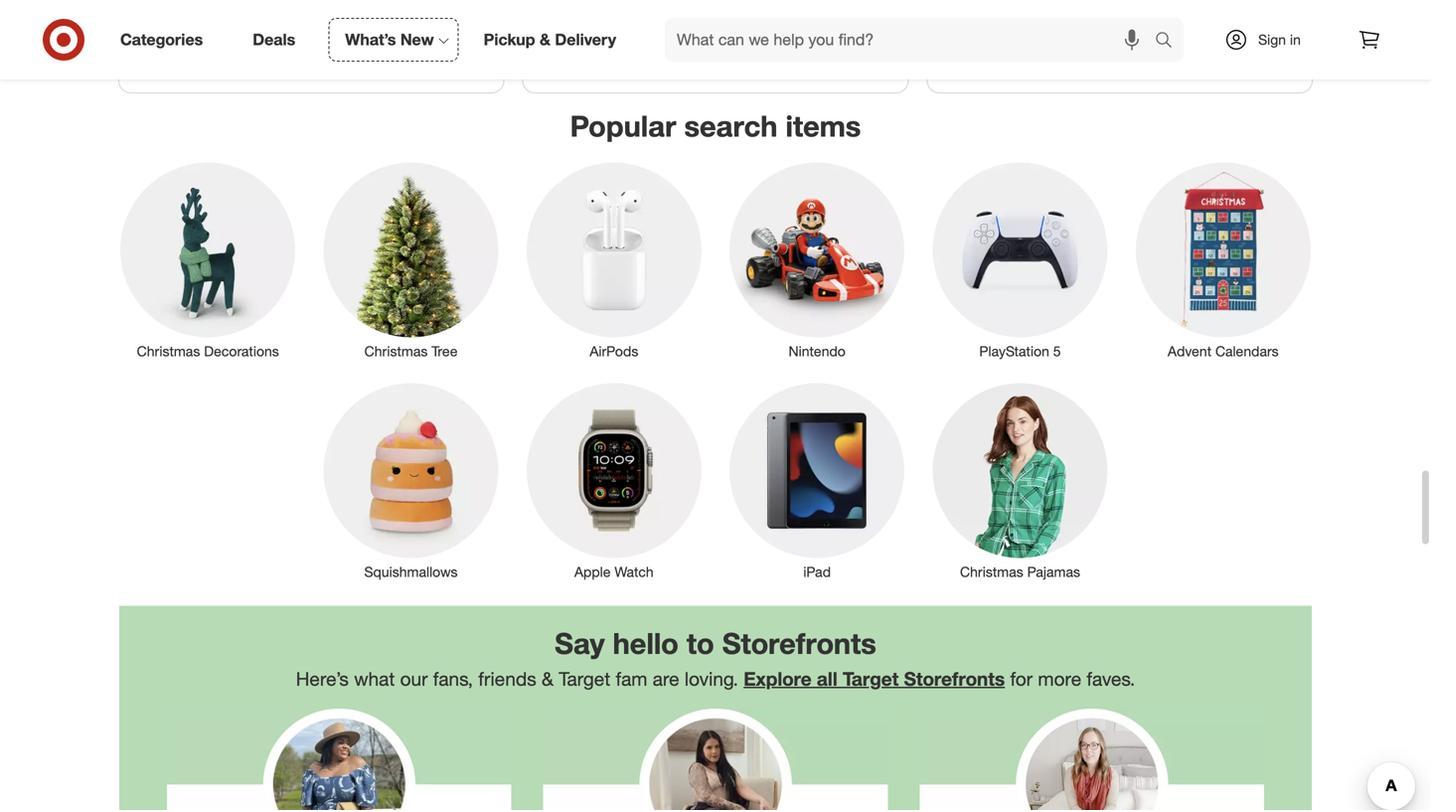 Task type: locate. For each thing, give the bounding box(es) containing it.
our
[[400, 668, 428, 691]]

1 of from the left
[[306, 33, 320, 52]]

collection up tradition. at the right of the page
[[736, 13, 805, 32]]

nintendo link
[[716, 159, 919, 361]]

target
[[559, 668, 611, 691], [843, 668, 899, 691]]

a inside have a cozy, colorful christmas with the new holiday collection by justina blakeney.
[[984, 13, 993, 32]]

explore left all
[[744, 668, 812, 691]]

with up blakeney.
[[1171, 13, 1200, 32]]

advent calendars link
[[1122, 159, 1325, 361]]

new for mcgee's
[[647, 13, 676, 32]]

1 vertical spatial explore
[[744, 668, 812, 691]]

holiday down have
[[944, 33, 994, 52]]

popular search items
[[570, 108, 861, 144]]

& right friends
[[542, 668, 554, 691]]

0 horizontal spatial search
[[684, 108, 778, 144]]

make
[[196, 33, 235, 52]]

with down joyful
[[415, 33, 444, 52]]

holiday
[[681, 13, 732, 32], [944, 33, 994, 52]]

loved
[[449, 33, 487, 52]]

search button
[[1146, 18, 1194, 66]]

2 horizontal spatial new
[[1232, 13, 1261, 32]]

have
[[944, 13, 980, 32]]

2 horizontal spatial collection
[[999, 33, 1067, 52]]

airpods
[[590, 342, 638, 360]]

1 vertical spatial search
[[684, 108, 778, 144]]

0 horizontal spatial of
[[306, 33, 320, 52]]

0 vertical spatial storefronts
[[722, 626, 877, 661]]

more
[[1038, 668, 1082, 691]]

& right 'pickup'
[[540, 30, 551, 49]]

1 horizontal spatial storefronts
[[904, 668, 1005, 691]]

with inside have a cozy, colorful christmas with the new holiday collection by justina blakeney.
[[1171, 13, 1200, 32]]

1 horizontal spatial to
[[687, 626, 714, 661]]

1 horizontal spatial new
[[647, 13, 676, 32]]

the up blakeney.
[[1205, 13, 1227, 32]]

0 vertical spatial a
[[984, 13, 993, 32]]

to right "ideas"
[[178, 33, 192, 52]]

the left the most
[[239, 33, 262, 52]]

search right justina
[[1146, 32, 1194, 51]]

collection
[[254, 13, 323, 32], [736, 13, 805, 32], [999, 33, 1067, 52]]

with for the
[[1171, 13, 1200, 32]]

christmas inside have a cozy, colorful christmas with the new holiday collection by justina blakeney.
[[1094, 13, 1167, 32]]

holiday up the sense
[[681, 13, 732, 32]]

christmas for christmas pajamas
[[960, 563, 1024, 580]]

christmas left 'tree'
[[364, 342, 428, 360]]

1 new from the left
[[221, 13, 250, 32]]

new left 'in'
[[1232, 13, 1261, 32]]

a left the sense
[[684, 33, 692, 52]]

explore up "ideas"
[[135, 13, 189, 32]]

0 horizontal spatial explore
[[135, 13, 189, 32]]

0 horizontal spatial a
[[684, 33, 692, 52]]

filled
[[327, 13, 361, 32]]

shea mcgee's new holiday collection evokes warmth, nostalgia & a sense of tradition.
[[539, 13, 859, 52]]

new
[[221, 13, 250, 32], [647, 13, 676, 32], [1232, 13, 1261, 32]]

What can we help you find? suggestions appear below search field
[[665, 18, 1160, 62]]

justina
[[1093, 33, 1144, 52]]

collection up the most
[[254, 13, 323, 32]]

0 horizontal spatial holiday
[[681, 13, 732, 32]]

nostalgia
[[601, 33, 665, 52]]

a left cozy,
[[984, 13, 993, 32]]

pickup & delivery link
[[467, 18, 641, 62]]

friends
[[478, 668, 536, 691]]

the inside have a cozy, colorful christmas with the new holiday collection by justina blakeney.
[[1205, 13, 1227, 32]]

target down 'say'
[[559, 668, 611, 691]]

have a cozy, colorful christmas with the new holiday collection by justina blakeney.
[[944, 13, 1261, 52]]

collection down cozy,
[[999, 33, 1067, 52]]

2 of from the left
[[743, 33, 757, 52]]

explore
[[135, 13, 189, 32], [744, 668, 812, 691]]

pickup & delivery
[[484, 30, 616, 49]]

1 vertical spatial storefronts
[[904, 668, 1005, 691]]

blakeney.
[[1149, 33, 1216, 52]]

new up nostalgia
[[647, 13, 676, 32]]

1 horizontal spatial explore
[[744, 668, 812, 691]]

christmas pajamas link
[[919, 379, 1122, 582]]

1 vertical spatial holiday
[[944, 33, 994, 52]]

warmth,
[[539, 33, 596, 52]]

1 horizontal spatial with
[[415, 33, 444, 52]]

0 vertical spatial holiday
[[681, 13, 732, 32]]

christmas for christmas decorations
[[137, 342, 200, 360]]

of right the most
[[306, 33, 320, 52]]

mcgee's
[[580, 13, 643, 32]]

christmas up justina
[[1094, 13, 1167, 32]]

new up make
[[221, 13, 250, 32]]

2 horizontal spatial with
[[1171, 13, 1200, 32]]

what's new link
[[328, 18, 459, 62]]

new inside explore the new collection filled with joyful gift ideas to make the most of the holidays with loved ones.
[[221, 13, 250, 32]]

1 horizontal spatial search
[[1146, 32, 1194, 51]]

to inside say hello to storefronts here's what our fans, friends & target fam are loving. explore all target storefronts for more faves.
[[687, 626, 714, 661]]

christmas decorations
[[137, 342, 279, 360]]

of inside "shea mcgee's new holiday collection evokes warmth, nostalgia & a sense of tradition."
[[743, 33, 757, 52]]

what
[[354, 668, 395, 691]]

target right all
[[843, 668, 899, 691]]

storefronts
[[722, 626, 877, 661], [904, 668, 1005, 691]]

1 horizontal spatial holiday
[[944, 33, 994, 52]]

1 horizontal spatial of
[[743, 33, 757, 52]]

to
[[178, 33, 192, 52], [687, 626, 714, 661]]

with up holidays
[[366, 13, 395, 32]]

deals
[[253, 30, 295, 49]]

&
[[540, 30, 551, 49], [669, 33, 679, 52], [542, 668, 554, 691]]

the down filled
[[325, 33, 347, 52]]

christmas left pajamas
[[960, 563, 1024, 580]]

new
[[400, 30, 434, 49]]

0 horizontal spatial new
[[221, 13, 250, 32]]

new inside have a cozy, colorful christmas with the new holiday collection by justina blakeney.
[[1232, 13, 1261, 32]]

2 new from the left
[[647, 13, 676, 32]]

0 horizontal spatial collection
[[254, 13, 323, 32]]

1 horizontal spatial target
[[843, 668, 899, 691]]

christmas left decorations
[[137, 342, 200, 360]]

new inside "shea mcgee's new holiday collection evokes warmth, nostalgia & a sense of tradition."
[[647, 13, 676, 32]]

storefronts left for
[[904, 668, 1005, 691]]

christmas pajamas
[[960, 563, 1080, 580]]

decorations
[[204, 342, 279, 360]]

ipad
[[803, 563, 831, 580]]

1 horizontal spatial collection
[[736, 13, 805, 32]]

0 vertical spatial search
[[1146, 32, 1194, 51]]

1 target from the left
[[559, 668, 611, 691]]

tradition.
[[762, 33, 823, 52]]

storefronts up all
[[722, 626, 877, 661]]

a inside "shea mcgee's new holiday collection evokes warmth, nostalgia & a sense of tradition."
[[684, 33, 692, 52]]

loving.
[[685, 668, 738, 691]]

christmas decorations link
[[106, 159, 309, 361]]

3 new from the left
[[1232, 13, 1261, 32]]

0 horizontal spatial with
[[366, 13, 395, 32]]

holidays
[[352, 33, 410, 52]]

0 horizontal spatial target
[[559, 668, 611, 691]]

shea
[[539, 13, 576, 32]]

of right the sense
[[743, 33, 757, 52]]

1 vertical spatial to
[[687, 626, 714, 661]]

explore the new collection filled with joyful gift ideas to make the most of the holidays with loved ones.
[[135, 13, 487, 72]]

advent
[[1168, 342, 1212, 360]]

categories
[[120, 30, 203, 49]]

2 target from the left
[[843, 668, 899, 691]]

nintendo
[[789, 342, 846, 360]]

0 vertical spatial to
[[178, 33, 192, 52]]

christmas
[[1094, 13, 1167, 32], [137, 342, 200, 360], [364, 342, 428, 360], [960, 563, 1024, 580]]

what's
[[345, 30, 396, 49]]

to up loving.
[[687, 626, 714, 661]]

0 vertical spatial explore
[[135, 13, 189, 32]]

1 vertical spatial a
[[684, 33, 692, 52]]

by
[[1072, 33, 1089, 52]]

search
[[1146, 32, 1194, 51], [684, 108, 778, 144]]

0 horizontal spatial to
[[178, 33, 192, 52]]

a
[[984, 13, 993, 32], [684, 33, 692, 52]]

1 horizontal spatial a
[[984, 13, 993, 32]]

tree
[[432, 342, 458, 360]]

of
[[306, 33, 320, 52], [743, 33, 757, 52]]

ideas
[[135, 33, 173, 52]]

search down the sense
[[684, 108, 778, 144]]

& right nostalgia
[[669, 33, 679, 52]]

calendars
[[1216, 342, 1279, 360]]



Task type: vqa. For each thing, say whether or not it's contained in the screenshot.
NUMBER
no



Task type: describe. For each thing, give the bounding box(es) containing it.
here's
[[296, 668, 349, 691]]

colorful
[[1037, 13, 1090, 32]]

what's new
[[345, 30, 434, 49]]

fam
[[616, 668, 648, 691]]

gift
[[441, 13, 464, 32]]

apple watch link
[[513, 379, 716, 582]]

shea mcgee's new holiday collection evokes warmth, nostalgia & a sense of tradition. link
[[524, 0, 908, 73]]

holiday inside have a cozy, colorful christmas with the new holiday collection by justina blakeney.
[[944, 33, 994, 52]]

playstation 5 link
[[919, 159, 1122, 361]]

explore inside say hello to storefronts here's what our fans, friends & target fam are loving. explore all target storefronts for more faves.
[[744, 668, 812, 691]]

in
[[1290, 31, 1301, 48]]

christmas tree
[[364, 342, 458, 360]]

delivery
[[555, 30, 616, 49]]

advent calendars
[[1168, 342, 1279, 360]]

say
[[555, 626, 605, 661]]

apple
[[575, 563, 611, 580]]

& inside "shea mcgee's new holiday collection evokes warmth, nostalgia & a sense of tradition."
[[669, 33, 679, 52]]

fans,
[[433, 668, 473, 691]]

sign
[[1259, 31, 1286, 48]]

playstation 5
[[980, 342, 1061, 360]]

deals link
[[236, 18, 320, 62]]

explore inside explore the new collection filled with joyful gift ideas to make the most of the holidays with loved ones.
[[135, 13, 189, 32]]

with for joyful
[[366, 13, 395, 32]]

airpods link
[[513, 159, 716, 361]]

of inside explore the new collection filled with joyful gift ideas to make the most of the holidays with loved ones.
[[306, 33, 320, 52]]

categories link
[[103, 18, 228, 62]]

faves.
[[1087, 668, 1135, 691]]

christmas for christmas tree
[[364, 342, 428, 360]]

5
[[1053, 342, 1061, 360]]

squishmallows link
[[309, 379, 513, 582]]

hello
[[613, 626, 679, 661]]

& inside say hello to storefronts here's what our fans, friends & target fam are loving. explore all target storefronts for more faves.
[[542, 668, 554, 691]]

collection inside have a cozy, colorful christmas with the new holiday collection by justina blakeney.
[[999, 33, 1067, 52]]

sense
[[697, 33, 739, 52]]

the up make
[[194, 13, 216, 32]]

say hello to storefronts here's what our fans, friends & target fam are loving. explore all target storefronts for more faves.
[[296, 626, 1135, 691]]

are
[[653, 668, 680, 691]]

squishmallows
[[364, 563, 458, 580]]

cozy,
[[997, 13, 1032, 32]]

pickup
[[484, 30, 535, 49]]

apple watch
[[575, 563, 654, 580]]

holiday inside "shea mcgee's new holiday collection evokes warmth, nostalgia & a sense of tradition."
[[681, 13, 732, 32]]

collection inside explore the new collection filled with joyful gift ideas to make the most of the holidays with loved ones.
[[254, 13, 323, 32]]

ipad link
[[716, 379, 919, 582]]

watch
[[615, 563, 654, 580]]

pajamas
[[1027, 563, 1080, 580]]

all
[[817, 668, 838, 691]]

playstation
[[980, 342, 1050, 360]]

joyful
[[399, 13, 437, 32]]

christmas tree link
[[309, 159, 513, 361]]

ones.
[[135, 53, 173, 72]]

popular
[[570, 108, 676, 144]]

explore the new collection filled with joyful gift ideas to make the most of the holidays with loved ones. link
[[119, 0, 504, 92]]

to inside explore the new collection filled with joyful gift ideas to make the most of the holidays with loved ones.
[[178, 33, 192, 52]]

items
[[786, 108, 861, 144]]

new for the
[[221, 13, 250, 32]]

collection inside "shea mcgee's new holiday collection evokes warmth, nostalgia & a sense of tradition."
[[736, 13, 805, 32]]

evokes
[[809, 13, 859, 32]]

explore all target storefronts link
[[744, 668, 1005, 691]]

sign in
[[1259, 31, 1301, 48]]

for
[[1010, 668, 1033, 691]]

have a cozy, colorful christmas with the new holiday collection by justina blakeney. link
[[928, 0, 1312, 73]]

most
[[266, 33, 302, 52]]

0 horizontal spatial storefronts
[[722, 626, 877, 661]]

sign in link
[[1208, 18, 1332, 62]]



